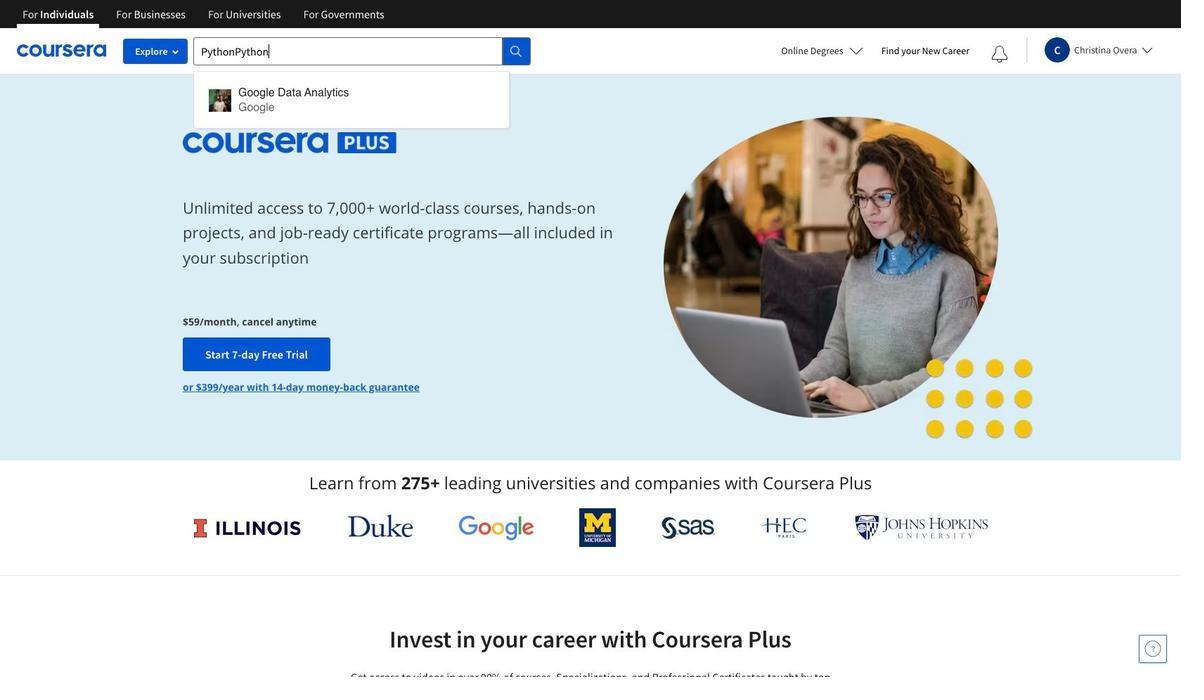 Task type: locate. For each thing, give the bounding box(es) containing it.
duke university image
[[348, 515, 413, 537]]

johns hopkins university image
[[855, 515, 989, 541]]

hec paris image
[[760, 513, 810, 542]]

None search field
[[193, 37, 531, 128]]

help center image
[[1145, 641, 1162, 657]]



Task type: describe. For each thing, give the bounding box(es) containing it.
coursera plus image
[[183, 132, 397, 153]]

What do you want to learn? text field
[[193, 37, 503, 65]]

university of illinois at urbana-champaign image
[[193, 516, 302, 539]]

suggestion image image
[[209, 89, 231, 111]]

google image
[[458, 515, 534, 541]]

coursera image
[[17, 40, 106, 62]]

banner navigation
[[11, 0, 396, 28]]

university of michigan image
[[580, 508, 616, 547]]

sas image
[[662, 516, 715, 539]]



Task type: vqa. For each thing, say whether or not it's contained in the screenshot.
University of Illinois at Urbana-Champaign image
yes



